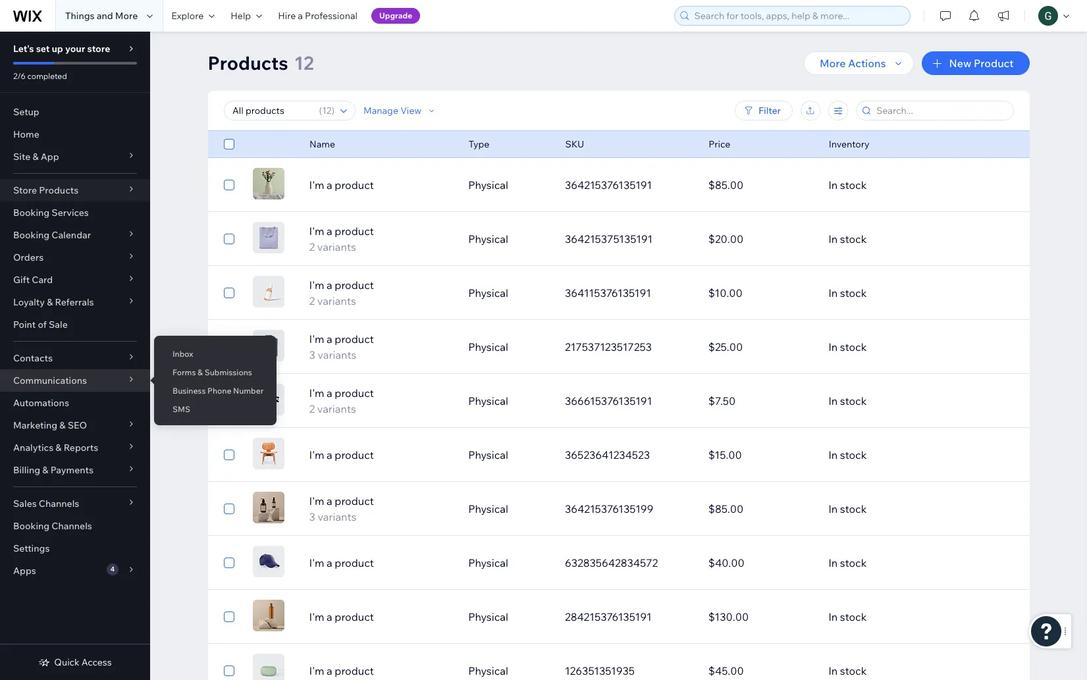 Task type: vqa. For each thing, say whether or not it's contained in the screenshot.
'Billing & Payments'
yes



Task type: describe. For each thing, give the bounding box(es) containing it.
card
[[32, 274, 53, 286]]

forms & submissions link
[[154, 362, 277, 384]]

help
[[231, 10, 251, 22]]

booking for booking channels
[[13, 520, 50, 532]]

sidebar element
[[0, 32, 150, 681]]

variants for 366615376135191
[[317, 403, 356, 416]]

booking for booking services
[[13, 207, 50, 219]]

$130.00
[[709, 611, 749, 624]]

name
[[309, 138, 335, 150]]

things and more
[[65, 10, 138, 22]]

filter button
[[735, 101, 793, 121]]

i'm a product for 364215376135191
[[309, 179, 374, 192]]

284215376135191 link
[[557, 602, 701, 633]]

business phone number
[[173, 386, 264, 396]]

physical for 632835642834572
[[469, 557, 509, 570]]

referrals
[[55, 296, 94, 308]]

physical link for 364215375135191
[[461, 223, 557, 255]]

in stock link for 126351351935
[[821, 656, 965, 681]]

8 product from the top
[[335, 557, 374, 570]]

5 i'm from the top
[[309, 387, 324, 400]]

i'm a product 3 variants for 217537123517253
[[309, 333, 374, 362]]

12 for products 12
[[294, 51, 314, 74]]

& for forms
[[198, 368, 203, 378]]

366615376135191
[[565, 395, 652, 408]]

apps
[[13, 565, 36, 577]]

8 i'm from the top
[[309, 557, 324, 570]]

9 i'm from the top
[[309, 611, 324, 624]]

physical link for 284215376135191
[[461, 602, 557, 633]]

364115376135191 link
[[557, 277, 701, 309]]

364215375135191 link
[[557, 223, 701, 255]]

i'm a product link for 36523641234523
[[301, 447, 461, 463]]

in stock for 217537123517253
[[829, 341, 867, 354]]

communications
[[13, 375, 87, 387]]

stock for 364215376135191
[[841, 179, 867, 192]]

i'm a product 2 variants for 366615376135191
[[309, 387, 374, 416]]

automations link
[[0, 392, 150, 414]]

stock for 126351351935
[[841, 665, 867, 678]]

i'm a product 3 variants for 364215376135199
[[309, 495, 374, 524]]

$20.00 link
[[701, 223, 821, 255]]

i'm a product link for 284215376135191
[[301, 609, 461, 625]]

completed
[[27, 71, 67, 81]]

4 i'm from the top
[[309, 333, 324, 346]]

$25.00
[[709, 341, 743, 354]]

(
[[319, 105, 322, 117]]

stock for 284215376135191
[[841, 611, 867, 624]]

in stock for 366615376135191
[[829, 395, 867, 408]]

in for 126351351935
[[829, 665, 838, 678]]

& for analytics
[[56, 442, 62, 454]]

manage
[[363, 105, 398, 117]]

in for 36523641234523
[[829, 449, 838, 462]]

point of sale
[[13, 319, 68, 331]]

)
[[331, 105, 334, 117]]

$10.00
[[709, 287, 743, 300]]

1 i'm from the top
[[309, 179, 324, 192]]

and
[[97, 10, 113, 22]]

manage view button
[[363, 105, 437, 117]]

more actions button
[[804, 51, 914, 75]]

in stock for 126351351935
[[829, 665, 867, 678]]

i'm a product 2 variants for 364215375135191
[[309, 225, 374, 254]]

364215375135191
[[565, 233, 653, 246]]

& for billing
[[42, 464, 48, 476]]

store products
[[13, 184, 79, 196]]

1 product from the top
[[335, 179, 374, 192]]

217537123517253
[[565, 341, 652, 354]]

$10.00 link
[[701, 277, 821, 309]]

app
[[41, 151, 59, 163]]

product
[[974, 57, 1014, 70]]

products inside dropdown button
[[39, 184, 79, 196]]

9 product from the top
[[335, 611, 374, 624]]

stock for 632835642834572
[[841, 557, 867, 570]]

i'm a product for 36523641234523
[[309, 449, 374, 462]]

your
[[65, 43, 85, 55]]

physical for 366615376135191
[[469, 395, 509, 408]]

$45.00
[[709, 665, 744, 678]]

2/6
[[13, 71, 26, 81]]

analytics & reports
[[13, 442, 98, 454]]

217537123517253 link
[[557, 331, 701, 363]]

marketing & seo button
[[0, 414, 150, 437]]

6 product from the top
[[335, 449, 374, 462]]

4 product from the top
[[335, 333, 374, 346]]

gift card
[[13, 274, 53, 286]]

2 for 364115376135191
[[309, 295, 315, 308]]

in stock for 632835642834572
[[829, 557, 867, 570]]

calendar
[[52, 229, 91, 241]]

booking channels link
[[0, 515, 150, 538]]

analytics
[[13, 442, 53, 454]]

physical link for 217537123517253
[[461, 331, 557, 363]]

366615376135191 link
[[557, 385, 701, 417]]

in for 364215376135191
[[829, 179, 838, 192]]

in for 217537123517253
[[829, 341, 838, 354]]

$130.00 link
[[701, 602, 821, 633]]

in for 364215376135199
[[829, 503, 838, 516]]

billing & payments button
[[0, 459, 150, 482]]

$25.00 link
[[701, 331, 821, 363]]

contacts
[[13, 352, 53, 364]]

settings
[[13, 543, 50, 555]]

new
[[950, 57, 972, 70]]

booking calendar
[[13, 229, 91, 241]]

i'm a product link for 364215376135191
[[301, 177, 461, 193]]

booking services link
[[0, 202, 150, 224]]

7 product from the top
[[335, 495, 374, 508]]

7 i'm from the top
[[309, 495, 324, 508]]

booking for booking calendar
[[13, 229, 50, 241]]

Search for tools, apps, help & more... field
[[691, 7, 907, 25]]

hire a professional
[[278, 10, 358, 22]]

seo
[[68, 420, 87, 432]]

$85.00 for 364215376135191
[[709, 179, 744, 192]]

3 i'm from the top
[[309, 279, 324, 292]]

store
[[13, 184, 37, 196]]

in stock for 284215376135191
[[829, 611, 867, 624]]

2 i'm from the top
[[309, 225, 324, 238]]

in stock link for 632835642834572
[[821, 548, 965, 579]]

$20.00
[[709, 233, 744, 246]]

variants for 364215376135199
[[318, 511, 357, 524]]

inventory
[[829, 138, 870, 150]]

in stock link for 284215376135191
[[821, 602, 965, 633]]

364215376135191 link
[[557, 169, 701, 201]]

in stock link for 364215376135191
[[821, 169, 965, 201]]

Unsaved view field
[[228, 101, 315, 120]]

type
[[469, 138, 489, 150]]

3 for 217537123517253
[[309, 349, 316, 362]]

& for loyalty
[[47, 296, 53, 308]]

upgrade button
[[372, 8, 420, 24]]

physical link for 36523641234523
[[461, 439, 557, 471]]

of
[[38, 319, 47, 331]]

setup link
[[0, 101, 150, 123]]

126351351935
[[565, 665, 635, 678]]

632835642834572 link
[[557, 548, 701, 579]]

marketing & seo
[[13, 420, 87, 432]]



Task type: locate. For each thing, give the bounding box(es) containing it.
i'm a product for 126351351935
[[309, 665, 374, 678]]

1 2 from the top
[[309, 240, 315, 254]]

$85.00 for 364215376135199
[[709, 503, 744, 516]]

0 horizontal spatial more
[[115, 10, 138, 22]]

in for 284215376135191
[[829, 611, 838, 624]]

gift card button
[[0, 269, 150, 291]]

physical for 217537123517253
[[469, 341, 509, 354]]

services
[[52, 207, 89, 219]]

variants for 364215375135191
[[317, 240, 356, 254]]

in stock link for 364115376135191
[[821, 277, 965, 309]]

stock for 364115376135191
[[841, 287, 867, 300]]

in stock link
[[821, 169, 965, 201], [821, 223, 965, 255], [821, 277, 965, 309], [821, 331, 965, 363], [821, 385, 965, 417], [821, 439, 965, 471], [821, 493, 965, 525], [821, 548, 965, 579], [821, 602, 965, 633], [821, 656, 965, 681]]

$15.00
[[709, 449, 742, 462]]

1 vertical spatial booking
[[13, 229, 50, 241]]

$85.00 link for 364215376135199
[[701, 493, 821, 525]]

$85.00
[[709, 179, 744, 192], [709, 503, 744, 516]]

2 physical from the top
[[469, 233, 509, 246]]

0 vertical spatial $85.00
[[709, 179, 744, 192]]

12 down hire a professional
[[294, 51, 314, 74]]

0 vertical spatial i'm a product 2 variants
[[309, 225, 374, 254]]

2 for 366615376135191
[[309, 403, 315, 416]]

0 vertical spatial booking
[[13, 207, 50, 219]]

loyalty & referrals
[[13, 296, 94, 308]]

6 physical link from the top
[[461, 439, 557, 471]]

i'm a product link for 126351351935
[[301, 663, 461, 679]]

& left seo
[[60, 420, 66, 432]]

products
[[208, 51, 288, 74], [39, 184, 79, 196]]

1 booking from the top
[[13, 207, 50, 219]]

12 up name
[[322, 105, 331, 117]]

& for marketing
[[60, 420, 66, 432]]

8 in stock from the top
[[829, 557, 867, 570]]

gift
[[13, 274, 30, 286]]

stock for 217537123517253
[[841, 341, 867, 354]]

channels up "booking channels"
[[39, 498, 79, 510]]

sku
[[565, 138, 584, 150]]

physical link
[[461, 169, 557, 201], [461, 223, 557, 255], [461, 277, 557, 309], [461, 331, 557, 363], [461, 385, 557, 417], [461, 439, 557, 471], [461, 493, 557, 525], [461, 548, 557, 579], [461, 602, 557, 633], [461, 656, 557, 681]]

1 $85.00 from the top
[[709, 179, 744, 192]]

4 in stock link from the top
[[821, 331, 965, 363]]

physical for 284215376135191
[[469, 611, 509, 624]]

let's
[[13, 43, 34, 55]]

store
[[87, 43, 110, 55]]

6 in stock from the top
[[829, 449, 867, 462]]

& right the forms
[[198, 368, 203, 378]]

analytics & reports button
[[0, 437, 150, 459]]

channels inside dropdown button
[[39, 498, 79, 510]]

10 stock from the top
[[841, 665, 867, 678]]

settings link
[[0, 538, 150, 560]]

explore
[[172, 10, 204, 22]]

in stock for 364215376135191
[[829, 179, 867, 192]]

364215376135199 link
[[557, 493, 701, 525]]

5 in stock from the top
[[829, 395, 867, 408]]

None checkbox
[[224, 447, 234, 463], [224, 501, 234, 517], [224, 609, 234, 625], [224, 663, 234, 679], [224, 447, 234, 463], [224, 501, 234, 517], [224, 609, 234, 625], [224, 663, 234, 679]]

6 i'm from the top
[[309, 449, 324, 462]]

i'm a product 2 variants for 364115376135191
[[309, 279, 374, 308]]

booking up settings
[[13, 520, 50, 532]]

stock for 364215375135191
[[841, 233, 867, 246]]

7 stock from the top
[[841, 503, 867, 516]]

8 physical from the top
[[469, 557, 509, 570]]

3 i'm a product 2 variants from the top
[[309, 387, 374, 416]]

1 3 from the top
[[309, 349, 316, 362]]

1 stock from the top
[[841, 179, 867, 192]]

1 vertical spatial products
[[39, 184, 79, 196]]

2 2 from the top
[[309, 295, 315, 308]]

6 physical from the top
[[469, 449, 509, 462]]

reports
[[64, 442, 98, 454]]

hire a professional link
[[270, 0, 366, 32]]

3 booking from the top
[[13, 520, 50, 532]]

$40.00 link
[[701, 548, 821, 579]]

$40.00
[[709, 557, 745, 570]]

4
[[110, 565, 115, 574]]

actions
[[849, 57, 886, 70]]

price
[[709, 138, 731, 150]]

$15.00 link
[[701, 439, 821, 471]]

7 in from the top
[[829, 503, 838, 516]]

home
[[13, 128, 39, 140]]

number
[[233, 386, 264, 396]]

10 product from the top
[[335, 665, 374, 678]]

1 vertical spatial 12
[[322, 105, 331, 117]]

2 for 364215375135191
[[309, 240, 315, 254]]

3 in from the top
[[829, 287, 838, 300]]

physical for 364215375135191
[[469, 233, 509, 246]]

9 in stock from the top
[[829, 611, 867, 624]]

i'm a product 3 variants
[[309, 333, 374, 362], [309, 495, 374, 524]]

site
[[13, 151, 30, 163]]

booking down store
[[13, 207, 50, 219]]

6 in from the top
[[829, 449, 838, 462]]

forms
[[173, 368, 196, 378]]

1 $85.00 link from the top
[[701, 169, 821, 201]]

1 vertical spatial $85.00 link
[[701, 493, 821, 525]]

2 vertical spatial booking
[[13, 520, 50, 532]]

set
[[36, 43, 50, 55]]

10 in stock link from the top
[[821, 656, 965, 681]]

$85.00 up $40.00
[[709, 503, 744, 516]]

i'm a product
[[309, 179, 374, 192], [309, 449, 374, 462], [309, 557, 374, 570], [309, 611, 374, 624], [309, 665, 374, 678]]

8 in from the top
[[829, 557, 838, 570]]

3 in stock link from the top
[[821, 277, 965, 309]]

3 i'm a product link from the top
[[301, 555, 461, 571]]

7 in stock link from the top
[[821, 493, 965, 525]]

7 physical from the top
[[469, 503, 509, 516]]

& for site
[[33, 151, 39, 163]]

1 i'm a product 2 variants from the top
[[309, 225, 374, 254]]

( 12 )
[[319, 105, 334, 117]]

in for 364215375135191
[[829, 233, 838, 246]]

9 in stock link from the top
[[821, 602, 965, 633]]

sms link
[[154, 399, 277, 421]]

3 for 364215376135199
[[309, 511, 316, 524]]

4 in from the top
[[829, 341, 838, 354]]

12 for ( 12 )
[[322, 105, 331, 117]]

36523641234523
[[565, 449, 650, 462]]

Search... field
[[873, 101, 1010, 120]]

professional
[[305, 10, 358, 22]]

1 horizontal spatial products
[[208, 51, 288, 74]]

variants for 364115376135191
[[317, 295, 356, 308]]

in stock for 364215375135191
[[829, 233, 867, 246]]

1 vertical spatial channels
[[52, 520, 92, 532]]

1 vertical spatial i'm a product 3 variants
[[309, 495, 374, 524]]

channels for booking channels
[[52, 520, 92, 532]]

channels
[[39, 498, 79, 510], [52, 520, 92, 532]]

5 in from the top
[[829, 395, 838, 408]]

3 stock from the top
[[841, 287, 867, 300]]

0 vertical spatial 12
[[294, 51, 314, 74]]

i'm a product for 284215376135191
[[309, 611, 374, 624]]

3 physical link from the top
[[461, 277, 557, 309]]

6 in stock link from the top
[[821, 439, 965, 471]]

billing & payments
[[13, 464, 94, 476]]

& right site
[[33, 151, 39, 163]]

5 physical from the top
[[469, 395, 509, 408]]

2 $85.00 link from the top
[[701, 493, 821, 525]]

1 physical link from the top
[[461, 169, 557, 201]]

$85.00 down the price
[[709, 179, 744, 192]]

10 physical link from the top
[[461, 656, 557, 681]]

physical for 364215376135191
[[469, 179, 509, 192]]

0 horizontal spatial 12
[[294, 51, 314, 74]]

2 physical link from the top
[[461, 223, 557, 255]]

channels for sales channels
[[39, 498, 79, 510]]

physical for 36523641234523
[[469, 449, 509, 462]]

$85.00 link for 364215376135191
[[701, 169, 821, 201]]

2 i'm a product from the top
[[309, 449, 374, 462]]

& inside popup button
[[56, 442, 62, 454]]

&
[[33, 151, 39, 163], [47, 296, 53, 308], [198, 368, 203, 378], [60, 420, 66, 432], [56, 442, 62, 454], [42, 464, 48, 476]]

1 in stock from the top
[[829, 179, 867, 192]]

orders button
[[0, 246, 150, 269]]

booking up orders
[[13, 229, 50, 241]]

products up booking services at the left of the page
[[39, 184, 79, 196]]

variants for 217537123517253
[[318, 349, 357, 362]]

$85.00 link
[[701, 169, 821, 201], [701, 493, 821, 525]]

loyalty
[[13, 296, 45, 308]]

2 product from the top
[[335, 225, 374, 238]]

3 2 from the top
[[309, 403, 315, 416]]

sales channels
[[13, 498, 79, 510]]

in stock for 36523641234523
[[829, 449, 867, 462]]

communications button
[[0, 370, 150, 392]]

sales channels button
[[0, 493, 150, 515]]

4 i'm a product from the top
[[309, 611, 374, 624]]

up
[[52, 43, 63, 55]]

site & app
[[13, 151, 59, 163]]

10 i'm from the top
[[309, 665, 324, 678]]

booking inside dropdown button
[[13, 229, 50, 241]]

5 i'm a product link from the top
[[301, 663, 461, 679]]

& inside popup button
[[33, 151, 39, 163]]

new product
[[950, 57, 1014, 70]]

automations
[[13, 397, 69, 409]]

hire
[[278, 10, 296, 22]]

manage view
[[363, 105, 421, 117]]

more left actions
[[820, 57, 846, 70]]

9 in from the top
[[829, 611, 838, 624]]

1 vertical spatial more
[[820, 57, 846, 70]]

access
[[82, 657, 112, 669]]

2 booking from the top
[[13, 229, 50, 241]]

2 $85.00 from the top
[[709, 503, 744, 516]]

5 physical link from the top
[[461, 385, 557, 417]]

8 in stock link from the top
[[821, 548, 965, 579]]

3 i'm a product from the top
[[309, 557, 374, 570]]

0 horizontal spatial products
[[39, 184, 79, 196]]

products down help button
[[208, 51, 288, 74]]

in stock link for 366615376135191
[[821, 385, 965, 417]]

4 stock from the top
[[841, 341, 867, 354]]

in for 366615376135191
[[829, 395, 838, 408]]

4 physical from the top
[[469, 341, 509, 354]]

physical link for 126351351935
[[461, 656, 557, 681]]

in stock link for 364215375135191
[[821, 223, 965, 255]]

1 physical from the top
[[469, 179, 509, 192]]

4 in stock from the top
[[829, 341, 867, 354]]

3 in stock from the top
[[829, 287, 867, 300]]

5 i'm a product from the top
[[309, 665, 374, 678]]

in stock for 364115376135191
[[829, 287, 867, 300]]

upgrade
[[379, 11, 413, 20]]

home link
[[0, 123, 150, 146]]

physical link for 366615376135191
[[461, 385, 557, 417]]

in stock for 364215376135199
[[829, 503, 867, 516]]

364115376135191
[[565, 287, 652, 300]]

None checkbox
[[224, 136, 234, 152], [224, 177, 234, 193], [224, 231, 234, 247], [224, 285, 234, 301], [224, 393, 234, 409], [224, 555, 234, 571], [224, 136, 234, 152], [224, 177, 234, 193], [224, 231, 234, 247], [224, 285, 234, 301], [224, 393, 234, 409], [224, 555, 234, 571]]

filter
[[759, 105, 781, 117]]

1 vertical spatial 2
[[309, 295, 315, 308]]

booking
[[13, 207, 50, 219], [13, 229, 50, 241], [13, 520, 50, 532]]

2 vertical spatial 2
[[309, 403, 315, 416]]

inbox
[[173, 349, 193, 359]]

10 physical from the top
[[469, 665, 509, 678]]

2 stock from the top
[[841, 233, 867, 246]]

0 vertical spatial 3
[[309, 349, 316, 362]]

126351351935 link
[[557, 656, 701, 681]]

0 vertical spatial channels
[[39, 498, 79, 510]]

1 in stock link from the top
[[821, 169, 965, 201]]

3 physical from the top
[[469, 287, 509, 300]]

in for 632835642834572
[[829, 557, 838, 570]]

physical link for 632835642834572
[[461, 548, 557, 579]]

stock for 36523641234523
[[841, 449, 867, 462]]

i'm a product link for 632835642834572
[[301, 555, 461, 571]]

$85.00 link up $20.00 link
[[701, 169, 821, 201]]

physical for 364215376135199
[[469, 503, 509, 516]]

physical link for 364215376135199
[[461, 493, 557, 525]]

8 stock from the top
[[841, 557, 867, 570]]

2 i'm a product link from the top
[[301, 447, 461, 463]]

7 physical link from the top
[[461, 493, 557, 525]]

9 physical link from the top
[[461, 602, 557, 633]]

point
[[13, 319, 36, 331]]

1 vertical spatial 3
[[309, 511, 316, 524]]

in stock link for 217537123517253
[[821, 331, 965, 363]]

sales
[[13, 498, 37, 510]]

2 i'm a product 3 variants from the top
[[309, 495, 374, 524]]

sms
[[173, 405, 190, 414]]

7 in stock from the top
[[829, 503, 867, 516]]

more
[[115, 10, 138, 22], [820, 57, 846, 70]]

more actions
[[820, 57, 886, 70]]

orders
[[13, 252, 44, 264]]

product
[[335, 179, 374, 192], [335, 225, 374, 238], [335, 279, 374, 292], [335, 333, 374, 346], [335, 387, 374, 400], [335, 449, 374, 462], [335, 495, 374, 508], [335, 557, 374, 570], [335, 611, 374, 624], [335, 665, 374, 678]]

products 12
[[208, 51, 314, 74]]

help button
[[223, 0, 270, 32]]

4 physical link from the top
[[461, 331, 557, 363]]

stock for 366615376135191
[[841, 395, 867, 408]]

8 physical link from the top
[[461, 548, 557, 579]]

$85.00 link down '$15.00' 'link' at the bottom of page
[[701, 493, 821, 525]]

2 vertical spatial i'm a product 2 variants
[[309, 387, 374, 416]]

36523641234523 link
[[557, 439, 701, 471]]

i'm a product for 632835642834572
[[309, 557, 374, 570]]

more right and on the left
[[115, 10, 138, 22]]

& right loyalty
[[47, 296, 53, 308]]

more inside popup button
[[820, 57, 846, 70]]

stock for 364215376135199
[[841, 503, 867, 516]]

284215376135191
[[565, 611, 652, 624]]

1 horizontal spatial 12
[[322, 105, 331, 117]]

1 i'm a product 3 variants from the top
[[309, 333, 374, 362]]

physical for 126351351935
[[469, 665, 509, 678]]

& left reports at the left of the page
[[56, 442, 62, 454]]

1 horizontal spatial more
[[820, 57, 846, 70]]

physical for 364115376135191
[[469, 287, 509, 300]]

2 i'm a product 2 variants from the top
[[309, 279, 374, 308]]

a
[[298, 10, 303, 22], [327, 179, 333, 192], [327, 225, 333, 238], [327, 279, 333, 292], [327, 333, 333, 346], [327, 387, 333, 400], [327, 449, 333, 462], [327, 495, 333, 508], [327, 557, 333, 570], [327, 611, 333, 624], [327, 665, 333, 678]]

in stock link for 36523641234523
[[821, 439, 965, 471]]

1 i'm a product link from the top
[[301, 177, 461, 193]]

0 vertical spatial products
[[208, 51, 288, 74]]

booking services
[[13, 207, 89, 219]]

9 physical from the top
[[469, 611, 509, 624]]

1 in from the top
[[829, 179, 838, 192]]

physical link for 364215376135191
[[461, 169, 557, 201]]

0 vertical spatial 2
[[309, 240, 315, 254]]

3 product from the top
[[335, 279, 374, 292]]

& right the billing
[[42, 464, 48, 476]]

4 i'm a product link from the top
[[301, 609, 461, 625]]

2 in from the top
[[829, 233, 838, 246]]

stock
[[841, 179, 867, 192], [841, 233, 867, 246], [841, 287, 867, 300], [841, 341, 867, 354], [841, 395, 867, 408], [841, 449, 867, 462], [841, 503, 867, 516], [841, 557, 867, 570], [841, 611, 867, 624], [841, 665, 867, 678]]

in for 364115376135191
[[829, 287, 838, 300]]

loyalty & referrals button
[[0, 291, 150, 314]]

0 vertical spatial $85.00 link
[[701, 169, 821, 201]]

1 vertical spatial i'm a product 2 variants
[[309, 279, 374, 308]]

6 stock from the top
[[841, 449, 867, 462]]

store products button
[[0, 179, 150, 202]]

quick access
[[54, 657, 112, 669]]

$45.00 link
[[701, 656, 821, 681]]

point of sale link
[[0, 314, 150, 336]]

in stock link for 364215376135199
[[821, 493, 965, 525]]

$7.50 link
[[701, 385, 821, 417]]

contacts button
[[0, 347, 150, 370]]

setup
[[13, 106, 39, 118]]

1 vertical spatial $85.00
[[709, 503, 744, 516]]

booking calendar button
[[0, 224, 150, 246]]

physical link for 364115376135191
[[461, 277, 557, 309]]

0 vertical spatial i'm a product 3 variants
[[309, 333, 374, 362]]

2
[[309, 240, 315, 254], [309, 295, 315, 308], [309, 403, 315, 416]]

2 3 from the top
[[309, 511, 316, 524]]

let's set up your store
[[13, 43, 110, 55]]

i'm
[[309, 179, 324, 192], [309, 225, 324, 238], [309, 279, 324, 292], [309, 333, 324, 346], [309, 387, 324, 400], [309, 449, 324, 462], [309, 495, 324, 508], [309, 557, 324, 570], [309, 611, 324, 624], [309, 665, 324, 678]]

channels down sales channels dropdown button
[[52, 520, 92, 532]]

5 product from the top
[[335, 387, 374, 400]]

5 in stock link from the top
[[821, 385, 965, 417]]

phone
[[208, 386, 231, 396]]

1 i'm a product from the top
[[309, 179, 374, 192]]

0 vertical spatial more
[[115, 10, 138, 22]]



